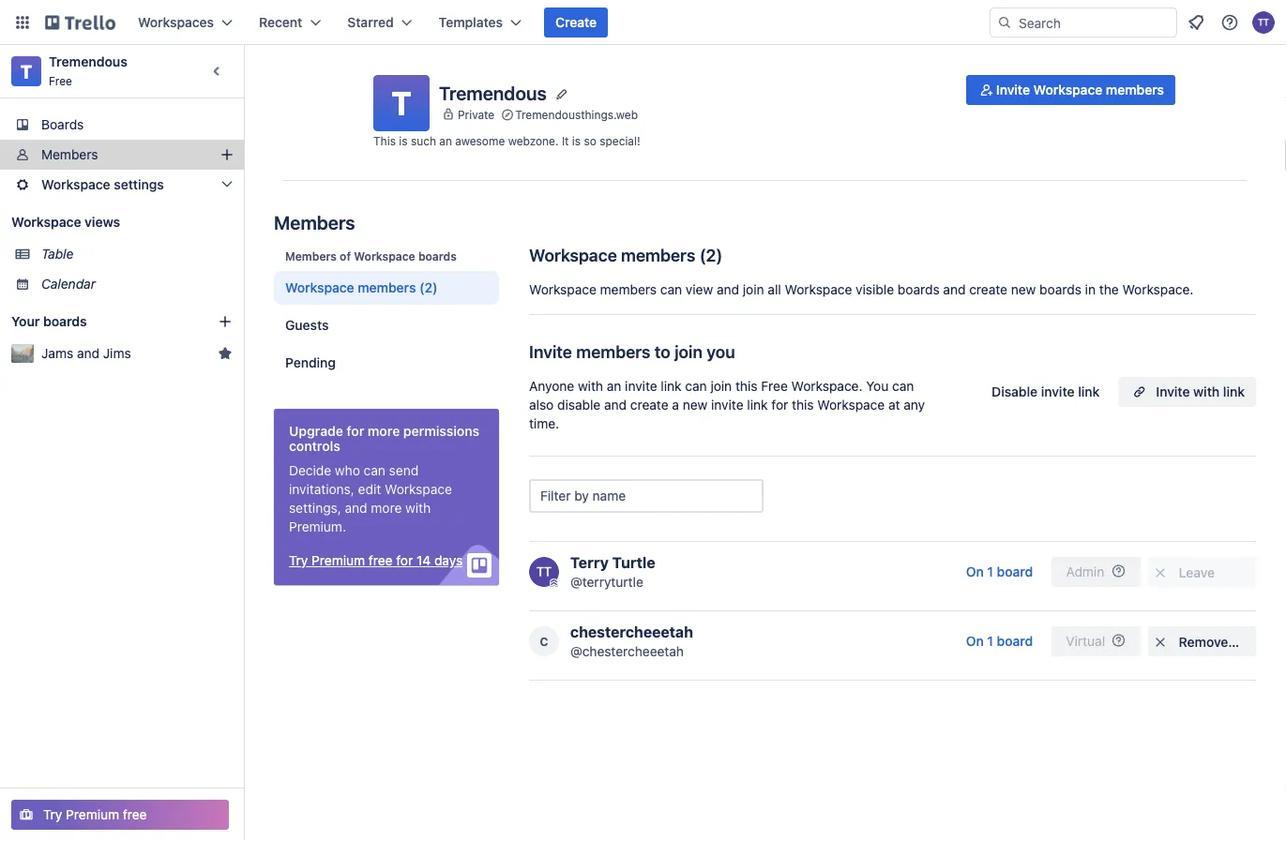 Task type: vqa. For each thing, say whether or not it's contained in the screenshot.
sm image in the Invite Workspace members button
yes



Task type: describe. For each thing, give the bounding box(es) containing it.
a
[[672, 397, 679, 413]]

calendar link
[[41, 275, 233, 294]]

calendar
[[41, 276, 96, 292]]

t link
[[11, 56, 41, 86]]

admin button
[[1052, 557, 1141, 587]]

try for try premium free
[[43, 807, 62, 823]]

members left to
[[576, 342, 651, 362]]

table link
[[41, 245, 233, 264]]

)
[[716, 245, 723, 265]]

try premium free for 14 days
[[289, 553, 463, 569]]

0 horizontal spatial invite
[[625, 379, 657, 394]]

board for chestercheeetah
[[997, 634, 1033, 649]]

back to home image
[[45, 8, 115, 38]]

admin
[[1066, 564, 1105, 580]]

invite workspace members
[[996, 82, 1164, 98]]

invite with link button
[[1119, 377, 1256, 407]]

invite for invite members to join you
[[529, 342, 572, 362]]

sm image
[[978, 81, 996, 99]]

to
[[655, 342, 671, 362]]

jams and jims
[[41, 346, 131, 361]]

can inside 'upgrade for more permissions controls decide who can send invitations, edit workspace settings, and more with premium.'
[[364, 463, 386, 479]]

your boards with 1 items element
[[11, 311, 190, 333]]

new inside anyone with an invite link can join this free workspace. you can also disable and create a new invite link for this workspace at any time.
[[683, 397, 708, 413]]

all
[[768, 282, 781, 297]]

members inside 'link'
[[41, 147, 98, 162]]

terry turtle (terryturtle) image
[[1253, 11, 1275, 34]]

t for t link
[[20, 60, 32, 82]]

this is such an awesome webzone. it is so special!
[[373, 134, 641, 147]]

and inside 'upgrade for more permissions controls decide who can send invitations, edit workspace settings, and more with premium.'
[[345, 501, 367, 516]]

with inside 'upgrade for more permissions controls decide who can send invitations, edit workspace settings, and more with premium.'
[[405, 501, 431, 516]]

also
[[529, 397, 554, 413]]

controls
[[289, 439, 341, 454]]

disable
[[992, 384, 1038, 400]]

jams and jims link
[[41, 344, 210, 363]]

workspace navigation collapse icon image
[[205, 58, 231, 84]]

workspace settings
[[41, 177, 164, 192]]

invite inside button
[[1041, 384, 1075, 400]]

an inside anyone with an invite link can join this free workspace. you can also disable and create a new invite link for this workspace at any time.
[[607, 379, 622, 394]]

members link
[[0, 140, 244, 170]]

try premium free for 14 days button
[[289, 552, 463, 570]]

recent button
[[248, 8, 332, 38]]

boards link
[[0, 110, 244, 140]]

edit
[[358, 482, 381, 497]]

boards right visible
[[898, 282, 940, 297]]

starred button
[[336, 8, 424, 38]]

workspace inside button
[[1034, 82, 1103, 98]]

pending
[[285, 355, 336, 371]]

members of workspace boards
[[285, 250, 457, 263]]

c
[[540, 635, 548, 648]]

remove…
[[1179, 635, 1240, 650]]

1 is from the left
[[399, 134, 408, 147]]

create inside anyone with an invite link can join this free workspace. you can also disable and create a new invite link for this workspace at any time.
[[630, 397, 669, 413]]

pending link
[[274, 346, 499, 380]]

chestercheeetah @chestercheeetah
[[570, 623, 693, 660]]

Filter by name text field
[[529, 479, 764, 513]]

on for terry turtle
[[966, 564, 984, 580]]

it
[[562, 134, 569, 147]]

link inside button
[[1078, 384, 1100, 400]]

free for try premium free for 14 days
[[369, 553, 393, 569]]

1 vertical spatial members
[[274, 211, 355, 233]]

1 horizontal spatial invite
[[711, 397, 744, 413]]

on 1 board link for chestercheeetah
[[955, 627, 1044, 657]]

workspace members can view and join all workspace visible boards and create new boards in the workspace.
[[529, 282, 1194, 297]]

disable invite link
[[992, 384, 1100, 400]]

invite for invite with link
[[1156, 384, 1190, 400]]

boards left in
[[1040, 282, 1082, 297]]

free inside anyone with an invite link can join this free workspace. you can also disable and create a new invite link for this workspace at any time.
[[761, 379, 788, 394]]

invite workspace members button
[[966, 75, 1176, 105]]

invite with link
[[1156, 384, 1245, 400]]

settings
[[114, 177, 164, 192]]

your boards
[[11, 314, 87, 329]]

anyone with an invite link can join this free workspace. you can also disable and create a new invite link for this workspace at any time.
[[529, 379, 925, 432]]

board for terry turtle
[[997, 564, 1033, 580]]

workspaces button
[[127, 8, 244, 38]]

1 vertical spatial workspace members
[[285, 280, 416, 296]]

such
[[411, 134, 436, 147]]

virtual
[[1066, 634, 1105, 649]]

2 vertical spatial members
[[285, 250, 337, 263]]

workspaces
[[138, 15, 214, 30]]

you
[[707, 342, 735, 362]]

0 horizontal spatial this
[[736, 379, 758, 394]]

visible
[[856, 282, 894, 297]]

for inside anyone with an invite link can join this free workspace. you can also disable and create a new invite link for this workspace at any time.
[[772, 397, 788, 413]]

t for t button
[[392, 84, 412, 122]]

link inside button
[[1223, 384, 1245, 400]]

turtle
[[612, 554, 656, 572]]

try for try premium free for 14 days
[[289, 553, 308, 569]]

create
[[555, 15, 597, 30]]

1 vertical spatial join
[[675, 342, 703, 362]]

tremendousthings.web link
[[515, 105, 638, 124]]

boards up '(2)'
[[418, 250, 457, 263]]

Search field
[[1012, 8, 1177, 37]]

members up invite members to join you
[[600, 282, 657, 297]]

disable invite link button
[[981, 377, 1111, 407]]

can up at
[[892, 379, 914, 394]]

days
[[434, 553, 463, 569]]

boards
[[41, 117, 84, 132]]

on for chestercheeetah
[[966, 634, 984, 649]]

t button
[[373, 75, 430, 131]]

2 horizontal spatial join
[[743, 282, 764, 297]]

0 vertical spatial new
[[1011, 282, 1036, 297]]

1 horizontal spatial workspace members
[[529, 245, 696, 265]]

workspace settings button
[[0, 170, 244, 200]]

the
[[1099, 282, 1119, 297]]

primary element
[[0, 0, 1286, 45]]

sm image for terry turtle
[[1151, 564, 1170, 583]]

boards up jams
[[43, 314, 87, 329]]

anyone
[[529, 379, 574, 394]]

members down the members of workspace boards
[[358, 280, 416, 296]]

leave link
[[1148, 557, 1256, 587]]

tremendous link
[[49, 54, 127, 69]]

view
[[686, 282, 713, 297]]

table
[[41, 246, 74, 262]]



Task type: locate. For each thing, give the bounding box(es) containing it.
search image
[[997, 15, 1012, 30]]

boards
[[418, 250, 457, 263], [898, 282, 940, 297], [1040, 282, 1082, 297], [43, 314, 87, 329]]

can left view
[[660, 282, 682, 297]]

0 vertical spatial on
[[966, 564, 984, 580]]

on
[[966, 564, 984, 580], [966, 634, 984, 649]]

link
[[661, 379, 682, 394], [1078, 384, 1100, 400], [1223, 384, 1245, 400], [747, 397, 768, 413]]

tremendous up private
[[439, 81, 547, 103]]

on 1 board for terry turtle
[[966, 564, 1033, 580]]

0 horizontal spatial free
[[123, 807, 147, 823]]

0 horizontal spatial is
[[399, 134, 408, 147]]

free
[[369, 553, 393, 569], [123, 807, 147, 823]]

and left jims
[[77, 346, 99, 361]]

create
[[969, 282, 1008, 297], [630, 397, 669, 413]]

1 vertical spatial for
[[347, 424, 364, 439]]

0 horizontal spatial workspace members
[[285, 280, 416, 296]]

members down boards
[[41, 147, 98, 162]]

create button
[[544, 8, 608, 38]]

0 horizontal spatial free
[[49, 74, 72, 87]]

members
[[41, 147, 98, 162], [274, 211, 355, 233], [285, 250, 337, 263]]

virtual button
[[1052, 627, 1141, 657]]

1 for terry turtle
[[987, 564, 994, 580]]

@chestercheeetah
[[570, 644, 684, 660]]

invite
[[625, 379, 657, 394], [1041, 384, 1075, 400], [711, 397, 744, 413]]

invite members to join you
[[529, 342, 735, 362]]

join
[[743, 282, 764, 297], [675, 342, 703, 362], [711, 379, 732, 394]]

workspace. right the
[[1123, 282, 1194, 297]]

0 horizontal spatial t
[[20, 60, 32, 82]]

14
[[417, 553, 431, 569]]

try
[[289, 553, 308, 569], [43, 807, 62, 823]]

invite right a at the right top of the page
[[711, 397, 744, 413]]

1 vertical spatial this
[[792, 397, 814, 413]]

try premium free
[[43, 807, 147, 823]]

2 horizontal spatial invite
[[1041, 384, 1075, 400]]

1 horizontal spatial with
[[578, 379, 603, 394]]

2 is from the left
[[572, 134, 581, 147]]

this
[[373, 134, 396, 147]]

0 vertical spatial more
[[368, 424, 400, 439]]

sm image inside remove… link
[[1151, 633, 1170, 652]]

0 vertical spatial on 1 board
[[966, 564, 1033, 580]]

workspace members
[[529, 245, 696, 265], [285, 280, 416, 296]]

2 horizontal spatial for
[[772, 397, 788, 413]]

1 vertical spatial free
[[761, 379, 788, 394]]

and down the edit
[[345, 501, 367, 516]]

private
[[458, 108, 495, 121]]

and right visible
[[943, 282, 966, 297]]

invite inside button
[[1156, 384, 1190, 400]]

free inside tremendous free
[[49, 74, 72, 87]]

new right a at the right top of the page
[[683, 397, 708, 413]]

join right to
[[675, 342, 703, 362]]

sm image
[[1151, 564, 1170, 583], [1151, 633, 1170, 652]]

who
[[335, 463, 360, 479]]

upgrade
[[289, 424, 343, 439]]

new left in
[[1011, 282, 1036, 297]]

tremendous
[[49, 54, 127, 69], [439, 81, 547, 103]]

0 horizontal spatial create
[[630, 397, 669, 413]]

0 vertical spatial on 1 board link
[[955, 557, 1044, 587]]

workspace. inside anyone with an invite link can join this free workspace. you can also disable and create a new invite link for this workspace at any time.
[[792, 379, 863, 394]]

0 vertical spatial free
[[49, 74, 72, 87]]

premium
[[312, 553, 365, 569], [66, 807, 119, 823]]

t inside t link
[[20, 60, 32, 82]]

and
[[717, 282, 739, 297], [943, 282, 966, 297], [77, 346, 99, 361], [604, 397, 627, 413], [345, 501, 367, 516]]

sm image for chestercheeetah
[[1151, 633, 1170, 652]]

on 1 board left admin
[[966, 564, 1033, 580]]

join left all
[[743, 282, 764, 297]]

0 vertical spatial workspace.
[[1123, 282, 1194, 297]]

starred
[[347, 15, 394, 30]]

terry turtle @terryturtle
[[570, 554, 656, 590]]

on 1 board for chestercheeetah
[[966, 634, 1033, 649]]

open information menu image
[[1221, 13, 1239, 32]]

1 sm image from the top
[[1151, 564, 1170, 583]]

can down you
[[685, 379, 707, 394]]

1 horizontal spatial premium
[[312, 553, 365, 569]]

and right view
[[717, 282, 739, 297]]

tremendous free
[[49, 54, 127, 87]]

templates button
[[428, 8, 533, 38]]

0 vertical spatial an
[[439, 134, 452, 147]]

2 horizontal spatial with
[[1194, 384, 1220, 400]]

1 horizontal spatial free
[[369, 553, 393, 569]]

more down the edit
[[371, 501, 402, 516]]

this member is an admin of this workspace. image
[[550, 579, 558, 587]]

t
[[20, 60, 32, 82], [392, 84, 412, 122]]

1 on 1 board link from the top
[[955, 557, 1044, 587]]

board left virtual
[[997, 634, 1033, 649]]

invite down invite members to join you
[[625, 379, 657, 394]]

with for anyone
[[578, 379, 603, 394]]

sm image left leave
[[1151, 564, 1170, 583]]

try premium free button
[[11, 800, 229, 830]]

chestercheeetah
[[570, 623, 693, 641]]

members up of
[[274, 211, 355, 233]]

workspace inside anyone with an invite link can join this free workspace. you can also disable and create a new invite link for this workspace at any time.
[[818, 397, 885, 413]]

members down search field
[[1106, 82, 1164, 98]]

is right the this
[[399, 134, 408, 147]]

of
[[340, 250, 351, 263]]

(2)
[[419, 280, 438, 296]]

2 board from the top
[[997, 634, 1033, 649]]

is right it
[[572, 134, 581, 147]]

2 vertical spatial invite
[[1156, 384, 1190, 400]]

terry
[[570, 554, 609, 572]]

2 on 1 board link from the top
[[955, 627, 1044, 657]]

premium inside try premium free for 14 days button
[[312, 553, 365, 569]]

tremendous for tremendous
[[439, 81, 547, 103]]

sm image left 'remove…'
[[1151, 633, 1170, 652]]

t inside t button
[[392, 84, 412, 122]]

time.
[[529, 416, 559, 432]]

upgrade for more permissions controls decide who can send invitations, edit workspace settings, and more with premium.
[[289, 424, 480, 535]]

permissions
[[403, 424, 480, 439]]

1 horizontal spatial new
[[1011, 282, 1036, 297]]

1 vertical spatial 1
[[987, 634, 994, 649]]

free for try premium free
[[123, 807, 147, 823]]

an down invite members to join you
[[607, 379, 622, 394]]

0 horizontal spatial an
[[439, 134, 452, 147]]

0 horizontal spatial join
[[675, 342, 703, 362]]

t up the this
[[392, 84, 412, 122]]

an
[[439, 134, 452, 147], [607, 379, 622, 394]]

so
[[584, 134, 597, 147]]

0 horizontal spatial with
[[405, 501, 431, 516]]

free inside button
[[369, 553, 393, 569]]

try inside "button"
[[43, 807, 62, 823]]

premium for try premium free for 14 days
[[312, 553, 365, 569]]

1 horizontal spatial free
[[761, 379, 788, 394]]

1 horizontal spatial an
[[607, 379, 622, 394]]

new
[[1011, 282, 1036, 297], [683, 397, 708, 413]]

with for invite
[[1194, 384, 1220, 400]]

guests
[[285, 318, 329, 333]]

1 vertical spatial premium
[[66, 807, 119, 823]]

on 1 board link left virtual
[[955, 627, 1044, 657]]

starred icon image
[[218, 346, 233, 361]]

in
[[1085, 282, 1096, 297]]

and right disable
[[604, 397, 627, 413]]

premium inside try premium free "button"
[[66, 807, 119, 823]]

1 horizontal spatial is
[[572, 134, 581, 147]]

members left of
[[285, 250, 337, 263]]

workspace. left you
[[792, 379, 863, 394]]

add board image
[[218, 314, 233, 329]]

1 1 from the top
[[987, 564, 994, 580]]

2 1 from the top
[[987, 634, 994, 649]]

jims
[[103, 346, 131, 361]]

0 horizontal spatial tremendous
[[49, 54, 127, 69]]

can up the edit
[[364, 463, 386, 479]]

1 horizontal spatial try
[[289, 553, 308, 569]]

try inside button
[[289, 553, 308, 569]]

1 vertical spatial workspace.
[[792, 379, 863, 394]]

0 notifications image
[[1185, 11, 1208, 34]]

1 on from the top
[[966, 564, 984, 580]]

on 1 board link for terry turtle
[[955, 557, 1044, 587]]

1 vertical spatial an
[[607, 379, 622, 394]]

0 vertical spatial for
[[772, 397, 788, 413]]

1 for chestercheeetah
[[987, 634, 994, 649]]

0 vertical spatial t
[[20, 60, 32, 82]]

t left tremendous free
[[20, 60, 32, 82]]

awesome
[[455, 134, 505, 147]]

more up send
[[368, 424, 400, 439]]

0 horizontal spatial for
[[347, 424, 364, 439]]

(
[[700, 245, 706, 265]]

invite
[[996, 82, 1030, 98], [529, 342, 572, 362], [1156, 384, 1190, 400]]

2
[[706, 245, 716, 265]]

0 vertical spatial invite
[[996, 82, 1030, 98]]

workspace members down of
[[285, 280, 416, 296]]

webzone.
[[508, 134, 559, 147]]

1 vertical spatial try
[[43, 807, 62, 823]]

members left (
[[621, 245, 696, 265]]

0 vertical spatial try
[[289, 553, 308, 569]]

1 horizontal spatial join
[[711, 379, 732, 394]]

workspace views
[[11, 214, 120, 230]]

0 vertical spatial 1
[[987, 564, 994, 580]]

1 vertical spatial on 1 board
[[966, 634, 1033, 649]]

and inside anyone with an invite link can join this free workspace. you can also disable and create a new invite link for this workspace at any time.
[[604, 397, 627, 413]]

settings,
[[289, 501, 341, 516]]

workspace
[[1034, 82, 1103, 98], [41, 177, 110, 192], [11, 214, 81, 230], [529, 245, 617, 265], [354, 250, 415, 263], [285, 280, 354, 296], [529, 282, 597, 297], [785, 282, 852, 297], [818, 397, 885, 413], [385, 482, 452, 497]]

0 horizontal spatial invite
[[529, 342, 572, 362]]

with inside button
[[1194, 384, 1220, 400]]

decide
[[289, 463, 331, 479]]

1 horizontal spatial this
[[792, 397, 814, 413]]

2 on from the top
[[966, 634, 984, 649]]

0 horizontal spatial workspace.
[[792, 379, 863, 394]]

premium.
[[289, 519, 346, 535]]

1 horizontal spatial tremendous
[[439, 81, 547, 103]]

2 sm image from the top
[[1151, 633, 1170, 652]]

on 1 board left virtual
[[966, 634, 1033, 649]]

1 vertical spatial t
[[392, 84, 412, 122]]

your
[[11, 314, 40, 329]]

0 vertical spatial free
[[369, 553, 393, 569]]

1 horizontal spatial t
[[392, 84, 412, 122]]

@terryturtle
[[570, 575, 644, 590]]

premium for try premium free
[[66, 807, 119, 823]]

with inside anyone with an invite link can join this free workspace. you can also disable and create a new invite link for this workspace at any time.
[[578, 379, 603, 394]]

disable
[[557, 397, 601, 413]]

guests link
[[274, 309, 499, 342]]

members inside button
[[1106, 82, 1164, 98]]

1 horizontal spatial for
[[396, 553, 413, 569]]

invite inside button
[[996, 82, 1030, 98]]

0 vertical spatial workspace members
[[529, 245, 696, 265]]

1 vertical spatial invite
[[529, 342, 572, 362]]

at
[[889, 397, 900, 413]]

2 vertical spatial for
[[396, 553, 413, 569]]

an right such
[[439, 134, 452, 147]]

views
[[85, 214, 120, 230]]

send
[[389, 463, 419, 479]]

invitations,
[[289, 482, 355, 497]]

1 vertical spatial free
[[123, 807, 147, 823]]

0 vertical spatial this
[[736, 379, 758, 394]]

remove… link
[[1148, 627, 1256, 657]]

1 on 1 board from the top
[[966, 564, 1033, 580]]

2 on 1 board from the top
[[966, 634, 1033, 649]]

join inside anyone with an invite link can join this free workspace. you can also disable and create a new invite link for this workspace at any time.
[[711, 379, 732, 394]]

1 vertical spatial on
[[966, 634, 984, 649]]

is
[[399, 134, 408, 147], [572, 134, 581, 147]]

1 vertical spatial more
[[371, 501, 402, 516]]

0 horizontal spatial premium
[[66, 807, 119, 823]]

workspace inside 'upgrade for more permissions controls decide who can send invitations, edit workspace settings, and more with premium.'
[[385, 482, 452, 497]]

workspace members left (
[[529, 245, 696, 265]]

( 2 )
[[700, 245, 723, 265]]

tremendous for tremendous free
[[49, 54, 127, 69]]

1 vertical spatial sm image
[[1151, 633, 1170, 652]]

1 vertical spatial create
[[630, 397, 669, 413]]

for inside 'upgrade for more permissions controls decide who can send invitations, edit workspace settings, and more with premium.'
[[347, 424, 364, 439]]

special!
[[600, 134, 641, 147]]

on 1 board link
[[955, 557, 1044, 587], [955, 627, 1044, 657]]

you
[[866, 379, 889, 394]]

1 horizontal spatial create
[[969, 282, 1008, 297]]

1 vertical spatial on 1 board link
[[955, 627, 1044, 657]]

1 vertical spatial board
[[997, 634, 1033, 649]]

on 1 board link left admin
[[955, 557, 1044, 587]]

0 vertical spatial members
[[41, 147, 98, 162]]

1 board from the top
[[997, 564, 1033, 580]]

0 horizontal spatial new
[[683, 397, 708, 413]]

this
[[736, 379, 758, 394], [792, 397, 814, 413]]

workspace inside popup button
[[41, 177, 110, 192]]

tremendousthings.web
[[515, 108, 638, 121]]

jams
[[41, 346, 73, 361]]

join down you
[[711, 379, 732, 394]]

board left admin
[[997, 564, 1033, 580]]

0 vertical spatial join
[[743, 282, 764, 297]]

free inside "button"
[[123, 807, 147, 823]]

2 horizontal spatial invite
[[1156, 384, 1190, 400]]

2 vertical spatial join
[[711, 379, 732, 394]]

0 vertical spatial create
[[969, 282, 1008, 297]]

for
[[772, 397, 788, 413], [347, 424, 364, 439], [396, 553, 413, 569]]

0 vertical spatial sm image
[[1151, 564, 1170, 583]]

0 vertical spatial board
[[997, 564, 1033, 580]]

1 horizontal spatial workspace.
[[1123, 282, 1194, 297]]

0 vertical spatial tremendous
[[49, 54, 127, 69]]

tremendous down back to home image
[[49, 54, 127, 69]]

invite for invite workspace members
[[996, 82, 1030, 98]]

1 vertical spatial tremendous
[[439, 81, 547, 103]]

sm image inside 'leave' 'link'
[[1151, 564, 1170, 583]]

1 horizontal spatial invite
[[996, 82, 1030, 98]]

0 vertical spatial premium
[[312, 553, 365, 569]]

0 horizontal spatial try
[[43, 807, 62, 823]]

invite right the disable
[[1041, 384, 1075, 400]]

leave
[[1179, 565, 1215, 581]]

with
[[578, 379, 603, 394], [1194, 384, 1220, 400], [405, 501, 431, 516]]

1 vertical spatial new
[[683, 397, 708, 413]]

and inside "link"
[[77, 346, 99, 361]]

any
[[904, 397, 925, 413]]

for inside button
[[396, 553, 413, 569]]



